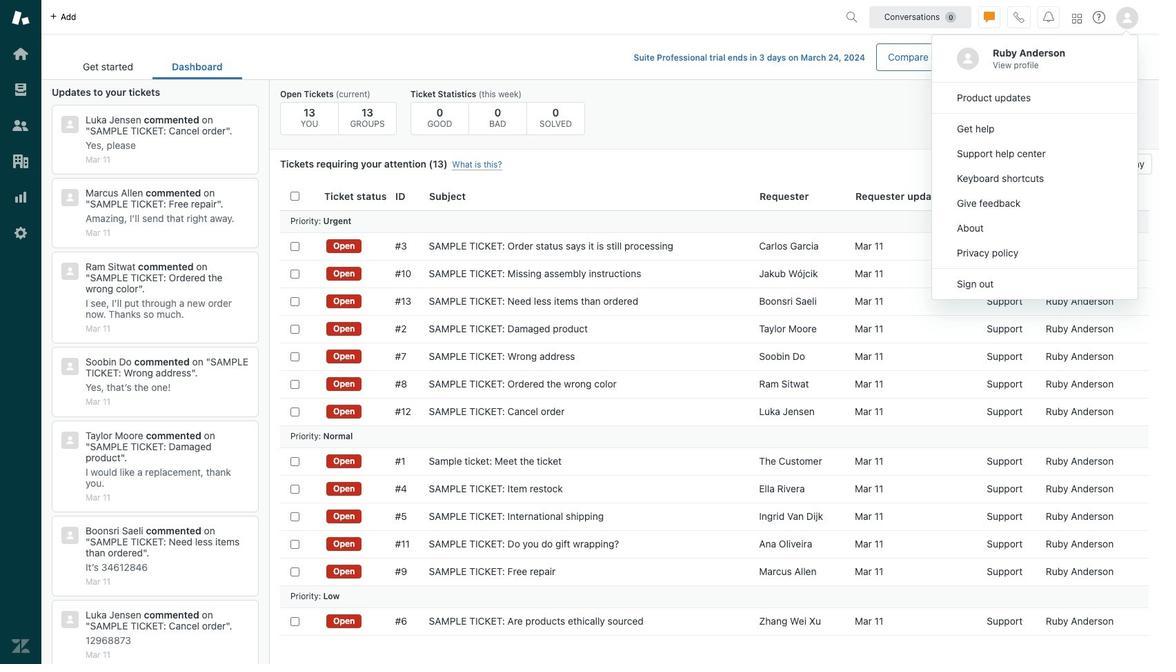Task type: vqa. For each thing, say whether or not it's contained in the screenshot.
"march 24, 2024" 'text field'
yes



Task type: describe. For each thing, give the bounding box(es) containing it.
zendesk support image
[[12, 9, 30, 27]]

main element
[[0, 0, 41, 665]]

3 menu item from the top
[[932, 141, 1138, 166]]

button displays agent's chat status as away. image
[[984, 11, 995, 22]]

1 vertical spatial avatar image
[[957, 48, 979, 70]]

notifications image
[[1043, 11, 1054, 22]]

customers image
[[12, 117, 30, 135]]

4 menu item from the top
[[932, 166, 1138, 191]]

get help image
[[1093, 11, 1106, 23]]

6 menu item from the top
[[932, 216, 1138, 241]]

zendesk image
[[12, 638, 30, 656]]

Select All Tickets checkbox
[[291, 192, 300, 201]]

views image
[[12, 81, 30, 99]]



Task type: locate. For each thing, give the bounding box(es) containing it.
1 menu item from the top
[[932, 86, 1138, 110]]

zendesk products image
[[1072, 13, 1082, 23]]

5 menu item from the top
[[932, 191, 1138, 216]]

0 horizontal spatial avatar image
[[957, 48, 979, 70]]

grid
[[270, 183, 1159, 665]]

tab list
[[63, 54, 242, 79]]

menu
[[932, 35, 1139, 300]]

admin image
[[12, 224, 30, 242]]

7 menu item from the top
[[932, 241, 1138, 266]]

None checkbox
[[291, 297, 300, 306], [291, 352, 300, 361], [291, 380, 300, 389], [291, 485, 300, 494], [291, 512, 300, 521], [291, 297, 300, 306], [291, 352, 300, 361], [291, 380, 300, 389], [291, 485, 300, 494], [291, 512, 300, 521]]

menu item
[[932, 86, 1138, 110], [932, 117, 1138, 141], [932, 141, 1138, 166], [932, 166, 1138, 191], [932, 191, 1138, 216], [932, 216, 1138, 241], [932, 241, 1138, 266], [932, 272, 1138, 297]]

avatar image
[[1117, 7, 1139, 29], [957, 48, 979, 70]]

March 24, 2024 text field
[[801, 52, 865, 63]]

None checkbox
[[291, 242, 300, 251], [291, 269, 300, 278], [291, 325, 300, 334], [291, 408, 300, 416], [291, 457, 300, 466], [291, 540, 300, 549], [291, 568, 300, 577], [291, 617, 300, 626], [291, 242, 300, 251], [291, 269, 300, 278], [291, 325, 300, 334], [291, 408, 300, 416], [291, 457, 300, 466], [291, 540, 300, 549], [291, 568, 300, 577], [291, 617, 300, 626]]

tab
[[63, 54, 152, 79]]

0 vertical spatial avatar image
[[1117, 7, 1139, 29]]

8 menu item from the top
[[932, 272, 1138, 297]]

get started image
[[12, 45, 30, 63]]

reporting image
[[12, 188, 30, 206]]

1 horizontal spatial avatar image
[[1117, 7, 1139, 29]]

2 menu item from the top
[[932, 117, 1138, 141]]

organizations image
[[12, 153, 30, 170]]



